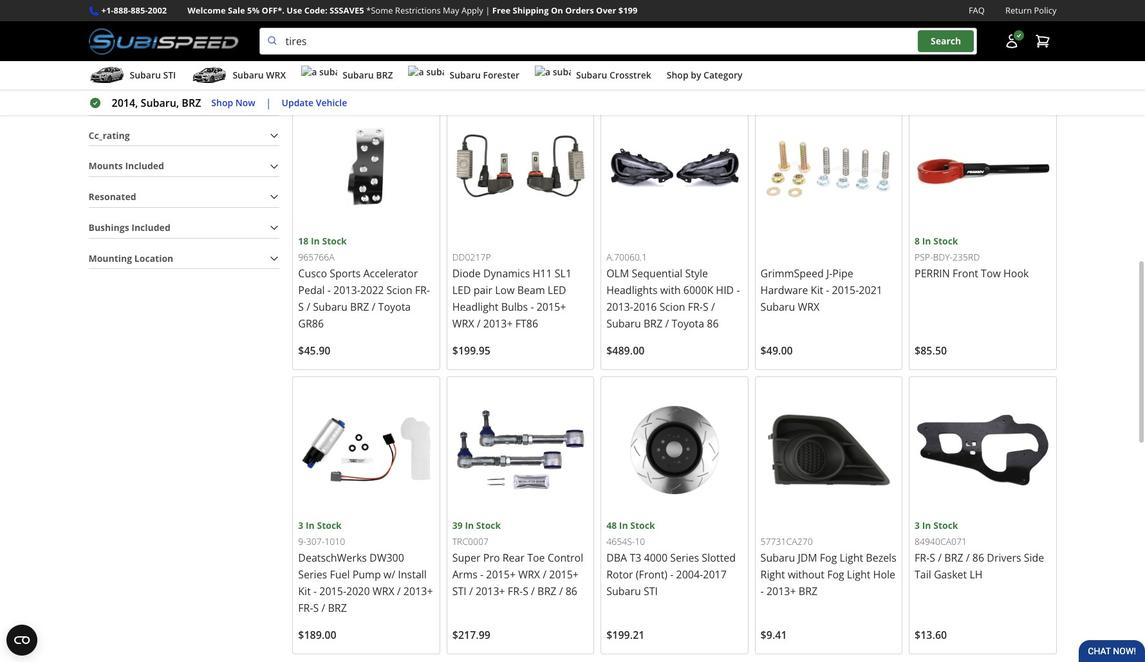 Task type: describe. For each thing, give the bounding box(es) containing it.
policy
[[1034, 5, 1057, 16]]

- inside dd0217p diode dynamics h11 sl1 led pair low beam led headlight bulbs - 2015+ wrx / 2013+ ft86
[[531, 300, 534, 314]]

wrx inside the 3 in stock 9-307-1010 deatschwerks dw300 series fuel pump w/ install kit - 2015-2020 wrx / 2013+ fr-s / brz
[[373, 584, 394, 598]]

2015- inside the 3 in stock 9-307-1010 deatschwerks dw300 series fuel pump w/ install kit - 2015-2020 wrx / 2013+ fr-s / brz
[[319, 584, 346, 598]]

diode dynamics h11 sl1 led pair low beam led headlight bulbs - 2015+ wrx / 2013+ ft86 image
[[452, 98, 588, 234]]

8 in stock psp-bdy-235rd perrin front tow hook
[[915, 235, 1029, 281]]

subaru up the 2014, subaru, brz
[[130, 69, 161, 81]]

front
[[953, 267, 978, 281]]

8
[[915, 235, 920, 247]]

included for bushings included
[[131, 221, 170, 234]]

subaru crosstrek
[[576, 69, 651, 81]]

86 inside 39 in stock trc0007 super pro rear toe control arms - 2015+ wrx / 2015+ sti / 2013+ fr-s / brz / 86
[[566, 584, 577, 598]]

stock for bdy-
[[933, 235, 958, 247]]

0 vertical spatial |
[[486, 5, 490, 16]]

fr- inside the 3 in stock 9-307-1010 deatschwerks dw300 series fuel pump w/ install kit - 2015-2020 wrx / 2013+ fr-s / brz
[[298, 601, 313, 615]]

84940ca071
[[915, 536, 967, 548]]

j-
[[826, 267, 833, 281]]

$199.21
[[606, 628, 645, 642]]

10
[[635, 535, 645, 548]]

ft86
[[515, 317, 538, 331]]

3 in stock 9-307-1010 deatschwerks dw300 series fuel pump w/ install kit - 2015-2020 wrx / 2013+ fr-s / brz
[[298, 519, 433, 615]]

shop for shop now
[[211, 96, 233, 109]]

series for kit
[[298, 568, 327, 582]]

shop for shop by category
[[667, 69, 689, 81]]

stock for cusco
[[322, 235, 347, 247]]

subaru wrx
[[233, 69, 286, 81]]

category
[[704, 69, 743, 81]]

shop by category button
[[667, 64, 743, 90]]

style
[[685, 267, 708, 281]]

1 led from the left
[[452, 283, 471, 298]]

18
[[298, 235, 309, 247]]

2013+ inside the 57731ca270 subaru jdm fog light bezels right without fog light hole - 2013+ brz
[[767, 584, 796, 598]]

subaru,
[[141, 96, 179, 110]]

brz inside the 57731ca270 subaru jdm fog light bezels right without fog light hole - 2013+ brz
[[799, 584, 818, 598]]

(front)
[[636, 568, 668, 582]]

toyota for 2022
[[378, 300, 411, 314]]

235rd
[[953, 251, 980, 264]]

57731ca270
[[761, 535, 813, 548]]

- inside the 3 in stock 9-307-1010 deatschwerks dw300 series fuel pump w/ install kit - 2015-2020 wrx / 2013+ fr-s / brz
[[313, 584, 317, 598]]

- inside the a.70060.1 olm sequential style headlights with 6000k hid - 2013-2016 scion fr-s / subaru brz / toyota 86
[[737, 283, 740, 298]]

without
[[788, 568, 825, 582]]

olm
[[606, 267, 629, 281]]

drivers
[[987, 551, 1021, 565]]

hid
[[716, 283, 734, 298]]

vehicle
[[316, 96, 347, 109]]

sti inside 48 in stock 4654s-10 dba t3 4000 series slotted rotor (front) - 2004-2017 subaru sti
[[644, 584, 658, 598]]

t3
[[630, 551, 641, 565]]

subaru up now
[[233, 69, 264, 81]]

control
[[548, 551, 583, 565]]

- inside 48 in stock 4654s-10 dba t3 4000 series slotted rotor (front) - 2004-2017 subaru sti
[[670, 568, 674, 582]]

2017
[[703, 568, 727, 582]]

2015+ down control
[[549, 568, 579, 582]]

hook
[[1004, 267, 1029, 281]]

1 vertical spatial light
[[847, 568, 871, 582]]

*some restrictions may apply | free shipping on orders over $199
[[366, 5, 638, 16]]

fr- inside 39 in stock trc0007 super pro rear toe control arms - 2015+ wrx / 2015+ sti / 2013+ fr-s / brz / 86
[[508, 584, 523, 598]]

subaru forester
[[450, 69, 519, 81]]

mounts included
[[89, 160, 164, 172]]

toyota for 2016
[[672, 317, 704, 331]]

cusco sports accelerator pedal - 2013-2022 scion fr-s / subaru brz / toyota gr86 image
[[298, 98, 434, 234]]

+1-888-885-2002
[[101, 5, 167, 16]]

1 vertical spatial fog
[[827, 568, 844, 582]]

- inside 39 in stock trc0007 super pro rear toe control arms - 2015+ wrx / 2015+ sti / 2013+ fr-s / brz / 86
[[480, 568, 484, 582]]

2013+ inside 39 in stock trc0007 super pro rear toe control arms - 2015+ wrx / 2015+ sti / 2013+ fr-s / brz / 86
[[476, 584, 505, 598]]

sti inside 39 in stock trc0007 super pro rear toe control arms - 2015+ wrx / 2015+ sti / 2013+ fr-s / brz / 86
[[452, 584, 467, 598]]

2014,
[[112, 96, 138, 110]]

install
[[398, 568, 427, 582]]

stock for 10
[[630, 519, 655, 531]]

diode
[[452, 267, 481, 281]]

2013- for 2016
[[606, 300, 633, 314]]

trc0007
[[452, 535, 489, 548]]

mounts
[[89, 160, 123, 172]]

brz inside 3 in stock 84940ca071 fr-s / brz / 86 drivers side tail gasket lh
[[945, 551, 963, 565]]

sale
[[228, 5, 245, 16]]

deatschwerks dw300 series fuel pump w/ install kit - 2015-2020 wrx / 2013+ fr-s / brz image
[[298, 382, 434, 519]]

*some
[[366, 5, 393, 16]]

tail
[[915, 568, 931, 582]]

2015- inside grimmspeed j-pipe hardware kit - 2015-2021 subaru wrx
[[832, 283, 859, 298]]

18 in stock 965766a cusco sports accelerator pedal - 2013-2022 scion fr- s / subaru brz / toyota gr86
[[298, 235, 430, 331]]

with
[[660, 283, 681, 298]]

subaru inside grimmspeed j-pipe hardware kit - 2015-2021 subaru wrx
[[761, 300, 795, 314]]

subaru inside the a.70060.1 olm sequential style headlights with 6000k hid - 2013-2016 scion fr-s / subaru brz / toyota 86
[[606, 317, 641, 331]]

$217.99
[[452, 628, 491, 642]]

stock for fr-
[[933, 519, 958, 531]]

off*.
[[262, 5, 285, 16]]

slotted
[[702, 551, 736, 565]]

beam
[[517, 283, 545, 298]]

update vehicle button
[[282, 96, 347, 110]]

right
[[761, 568, 785, 582]]

kit inside grimmspeed j-pipe hardware kit - 2015-2021 subaru wrx
[[811, 283, 823, 298]]

low
[[495, 283, 515, 298]]

stock for 307-
[[317, 519, 342, 531]]

subaru forester button
[[408, 64, 519, 90]]

3 for fr-
[[915, 519, 920, 531]]

/ inside dd0217p diode dynamics h11 sl1 led pair low beam led headlight bulbs - 2015+ wrx / 2013+ ft86
[[477, 317, 481, 331]]

bdy-
[[933, 251, 953, 264]]

h11
[[533, 267, 552, 281]]

dd0217p
[[452, 251, 491, 264]]

search input field
[[259, 28, 977, 55]]

$49.00
[[761, 344, 793, 358]]

48
[[606, 519, 617, 531]]

s inside the 3 in stock 9-307-1010 deatschwerks dw300 series fuel pump w/ install kit - 2015-2020 wrx / 2013+ fr-s / brz
[[313, 601, 319, 615]]

fr- inside 18 in stock 965766a cusco sports accelerator pedal - 2013-2022 scion fr- s / subaru brz / toyota gr86
[[415, 283, 430, 298]]

sssave5
[[330, 5, 364, 16]]

olm sequential style headlights with 6000k hid - 2013-2016 scion fr-s / subaru brz / toyota 86 image
[[606, 98, 743, 234]]

2004-
[[676, 568, 703, 582]]

subaru inside the 57731ca270 subaru jdm fog light bezels right without fog light hole - 2013+ brz
[[761, 551, 795, 565]]

in for bdy-
[[922, 235, 931, 247]]

$99.00
[[298, 60, 330, 74]]

update
[[282, 96, 314, 109]]

a subaru crosstrek thumbnail image image
[[535, 66, 571, 85]]

$189.00
[[298, 628, 336, 642]]

s inside 18 in stock 965766a cusco sports accelerator pedal - 2013-2022 scion fr- s / subaru brz / toyota gr86
[[298, 300, 304, 314]]

shop by category
[[667, 69, 743, 81]]

2002
[[148, 5, 167, 16]]

fr- inside the a.70060.1 olm sequential style headlights with 6000k hid - 2013-2016 scion fr-s / subaru brz / toyota 86
[[688, 300, 703, 314]]

scion for 2022
[[387, 283, 412, 298]]

dw300
[[370, 551, 404, 565]]

a subaru forester thumbnail image image
[[408, 66, 444, 85]]

wrx inside dd0217p diode dynamics h11 sl1 led pair low beam led headlight bulbs - 2015+ wrx / 2013+ ft86
[[452, 317, 474, 331]]

accelerator
[[363, 267, 418, 281]]

search
[[931, 35, 961, 47]]

a subaru brz thumbnail image image
[[301, 66, 337, 85]]

rotor
[[606, 568, 633, 582]]

perrin
[[915, 267, 950, 281]]

0 vertical spatial fog
[[820, 551, 837, 565]]

48 in stock 4654s-10 dba t3 4000 series slotted rotor (front) - 2004-2017 subaru sti
[[606, 519, 736, 598]]

return
[[1005, 5, 1032, 16]]

cc_rating
[[89, 129, 130, 141]]

subaru up vehicle
[[343, 69, 374, 81]]

may
[[443, 5, 459, 16]]

wrx inside grimmspeed j-pipe hardware kit - 2015-2021 subaru wrx
[[798, 300, 820, 314]]

wrx inside 39 in stock trc0007 super pro rear toe control arms - 2015+ wrx / 2015+ sti / 2013+ fr-s / brz / 86
[[518, 568, 540, 582]]

headlights
[[606, 283, 658, 298]]



Task type: locate. For each thing, give the bounding box(es) containing it.
dba t3 4000 series slotted rotor (front) - 2004-2017 subaru sti image
[[606, 382, 743, 519]]

2013- down headlights
[[606, 300, 633, 314]]

2 led from the left
[[548, 283, 566, 298]]

open widget image
[[6, 625, 37, 656]]

s down 6000k
[[703, 300, 709, 314]]

brz inside dropdown button
[[376, 69, 393, 81]]

subaru inside dropdown button
[[576, 69, 607, 81]]

2013- for 2022
[[333, 283, 360, 298]]

fr- down 6000k
[[688, 300, 703, 314]]

s up $189.00
[[313, 601, 319, 615]]

s down "toe"
[[523, 584, 528, 598]]

stock inside the 3 in stock 9-307-1010 deatschwerks dw300 series fuel pump w/ install kit - 2015-2020 wrx / 2013+ fr-s / brz
[[317, 519, 342, 531]]

0 vertical spatial toyota
[[378, 300, 411, 314]]

in inside 3 in stock 84940ca071 fr-s / brz / 86 drivers side tail gasket lh
[[922, 519, 931, 531]]

return policy
[[1005, 5, 1057, 16]]

kit
[[811, 283, 823, 298], [298, 584, 311, 598]]

super pro rear toe control arms - 2015+ wrx / 2015+ sti / 2013+ fr-s / brz / 86 image
[[452, 382, 588, 519]]

2013+ inside the 3 in stock 9-307-1010 deatschwerks dw300 series fuel pump w/ install kit - 2015-2020 wrx / 2013+ fr-s / brz
[[404, 584, 433, 598]]

light left hole
[[847, 568, 871, 582]]

3 for 307-
[[298, 519, 303, 531]]

0 vertical spatial series
[[670, 551, 699, 565]]

wrx down w/
[[373, 584, 394, 598]]

update vehicle
[[282, 96, 347, 109]]

1 horizontal spatial 2013-
[[606, 300, 633, 314]]

/
[[307, 300, 310, 314], [372, 300, 376, 314], [711, 300, 715, 314], [477, 317, 481, 331], [665, 317, 669, 331], [938, 551, 942, 565], [966, 551, 970, 565], [543, 568, 547, 582], [397, 584, 401, 598], [469, 584, 473, 598], [531, 584, 535, 598], [559, 584, 563, 598], [322, 601, 325, 615]]

stock for super
[[476, 519, 501, 531]]

scion down accelerator
[[387, 283, 412, 298]]

0 horizontal spatial scion
[[387, 283, 412, 298]]

bushings included
[[89, 221, 170, 234]]

0 vertical spatial 2013-
[[333, 283, 360, 298]]

wrx down headlight
[[452, 317, 474, 331]]

subispeed logo image
[[89, 28, 239, 55]]

lh
[[970, 568, 983, 582]]

- inside grimmspeed j-pipe hardware kit - 2015-2021 subaru wrx
[[826, 283, 829, 298]]

2013+ down the right
[[767, 584, 796, 598]]

use
[[287, 5, 302, 16]]

2013- inside 18 in stock 965766a cusco sports accelerator pedal - 2013-2022 scion fr- s / subaru brz / toyota gr86
[[333, 283, 360, 298]]

now
[[235, 96, 255, 109]]

wrx up update
[[266, 69, 286, 81]]

$9.41
[[761, 628, 787, 642]]

2 horizontal spatial 86
[[973, 551, 984, 565]]

mounts included button
[[89, 157, 280, 176]]

86 down hid
[[707, 317, 719, 331]]

side
[[1024, 551, 1044, 565]]

subaru inside 18 in stock 965766a cusco sports accelerator pedal - 2013-2022 scion fr- s / subaru brz / toyota gr86
[[313, 300, 348, 314]]

scion down with
[[660, 300, 685, 314]]

in inside 8 in stock psp-bdy-235rd perrin front tow hook
[[922, 235, 931, 247]]

shop left now
[[211, 96, 233, 109]]

0 horizontal spatial 2015-
[[319, 584, 346, 598]]

s inside 3 in stock 84940ca071 fr-s / brz / 86 drivers side tail gasket lh
[[930, 551, 935, 565]]

3 inside the 3 in stock 9-307-1010 deatschwerks dw300 series fuel pump w/ install kit - 2015-2020 wrx / 2013+ fr-s / brz
[[298, 519, 303, 531]]

return policy link
[[1005, 4, 1057, 17]]

shop inside dropdown button
[[667, 69, 689, 81]]

$99.00 link
[[292, 0, 440, 86]]

| left the "free"
[[486, 5, 490, 16]]

in for super
[[465, 519, 474, 531]]

0 vertical spatial shop
[[667, 69, 689, 81]]

restrictions
[[395, 5, 441, 16]]

$37.77
[[606, 60, 639, 74]]

- down deatschwerks
[[313, 584, 317, 598]]

wrx down "hardware"
[[798, 300, 820, 314]]

subaru up '$489.00'
[[606, 317, 641, 331]]

- left 2004-
[[670, 568, 674, 582]]

kit inside the 3 in stock 9-307-1010 deatschwerks dw300 series fuel pump w/ install kit - 2015-2020 wrx / 2013+ fr-s / brz
[[298, 584, 311, 598]]

subaru inside 48 in stock 4654s-10 dba t3 4000 series slotted rotor (front) - 2004-2017 subaru sti
[[606, 584, 641, 598]]

- inside the 57731ca270 subaru jdm fog light bezels right without fog light hole - 2013+ brz
[[761, 584, 764, 598]]

$199.95
[[452, 344, 491, 358]]

3 inside 3 in stock 84940ca071 fr-s / brz / 86 drivers side tail gasket lh
[[915, 519, 920, 531]]

0 horizontal spatial shop
[[211, 96, 233, 109]]

0 vertical spatial 2015-
[[832, 283, 859, 298]]

stock up 84940ca071 on the bottom right of page
[[933, 519, 958, 531]]

arms
[[452, 568, 478, 582]]

included inside the mounts included dropdown button
[[125, 160, 164, 172]]

jdm
[[798, 551, 817, 565]]

in for fr-
[[922, 519, 931, 531]]

shipping
[[513, 5, 549, 16]]

0 horizontal spatial |
[[266, 96, 271, 110]]

deatschwerks
[[298, 551, 367, 565]]

$85.50
[[915, 344, 947, 358]]

toe
[[527, 551, 545, 565]]

brz down 2016
[[644, 317, 663, 331]]

| right now
[[266, 96, 271, 110]]

2015+ down beam
[[537, 300, 566, 314]]

included inside bushings included dropdown button
[[131, 221, 170, 234]]

series up 2004-
[[670, 551, 699, 565]]

toyota inside the a.70060.1 olm sequential style headlights with 6000k hid - 2013-2016 scion fr-s / subaru brz / toyota 86
[[672, 317, 704, 331]]

fr- down rear
[[508, 584, 523, 598]]

- down j-
[[826, 283, 829, 298]]

1 3 from the left
[[298, 519, 303, 531]]

s
[[298, 300, 304, 314], [703, 300, 709, 314], [930, 551, 935, 565], [523, 584, 528, 598], [313, 601, 319, 615]]

stock inside 8 in stock psp-bdy-235rd perrin front tow hook
[[933, 235, 958, 247]]

location
[[134, 252, 173, 264]]

86 inside the a.70060.1 olm sequential style headlights with 6000k hid - 2013-2016 scion fr-s / subaru brz / toyota 86
[[707, 317, 719, 331]]

brz down 2022 at the top of page
[[350, 300, 369, 314]]

on
[[551, 5, 563, 16]]

resonated button
[[89, 187, 280, 207]]

- right arms at left bottom
[[480, 568, 484, 582]]

in for 307-
[[306, 519, 315, 531]]

in right "39"
[[465, 519, 474, 531]]

- right hid
[[737, 283, 740, 298]]

fog right jdm
[[820, 551, 837, 565]]

1 vertical spatial toyota
[[672, 317, 704, 331]]

2014, subaru, brz
[[112, 96, 201, 110]]

search button
[[918, 30, 974, 52]]

1 horizontal spatial shop
[[667, 69, 689, 81]]

307-
[[306, 535, 325, 548]]

2016
[[633, 300, 657, 314]]

perrin front tow hook image
[[915, 98, 1051, 234]]

86 down control
[[566, 584, 577, 598]]

1 horizontal spatial toyota
[[672, 317, 704, 331]]

subaru jdm fog light bezels right without fog light hole - 2013+ brz image
[[761, 382, 897, 519]]

apply
[[461, 5, 483, 16]]

series inside the 3 in stock 9-307-1010 deatschwerks dw300 series fuel pump w/ install kit - 2015-2020 wrx / 2013+ fr-s / brz
[[298, 568, 327, 582]]

1 vertical spatial 86
[[973, 551, 984, 565]]

2 vertical spatial 86
[[566, 584, 577, 598]]

gasket
[[934, 568, 967, 582]]

included right the mounts
[[125, 160, 164, 172]]

brz down 2020
[[328, 601, 347, 615]]

series for 2004-
[[670, 551, 699, 565]]

kit down 'grimmspeed'
[[811, 283, 823, 298]]

$199
[[618, 5, 638, 16]]

5%
[[247, 5, 260, 16]]

dba
[[606, 551, 627, 565]]

fr- up tail
[[915, 551, 930, 565]]

bulbs
[[501, 300, 528, 314]]

stock inside 18 in stock 965766a cusco sports accelerator pedal - 2013-2022 scion fr- s / subaru brz / toyota gr86
[[322, 235, 347, 247]]

2015+
[[537, 300, 566, 314], [486, 568, 516, 582], [549, 568, 579, 582]]

wrx inside dropdown button
[[266, 69, 286, 81]]

fog right "without"
[[827, 568, 844, 582]]

shop
[[667, 69, 689, 81], [211, 96, 233, 109]]

bushings included button
[[89, 218, 280, 238]]

0 horizontal spatial 86
[[566, 584, 577, 598]]

a subaru sti thumbnail image image
[[89, 66, 125, 85]]

fr- inside 3 in stock 84940ca071 fr-s / brz / 86 drivers side tail gasket lh
[[915, 551, 930, 565]]

- right "pedal"
[[328, 283, 331, 298]]

light left bezels
[[840, 551, 863, 565]]

grimmspeed j-pipe hardware kit - 2015-2021 subaru wrx image
[[761, 98, 897, 234]]

brz down "without"
[[799, 584, 818, 598]]

2013+ down arms at left bottom
[[476, 584, 505, 598]]

1 vertical spatial included
[[131, 221, 170, 234]]

86 inside 3 in stock 84940ca071 fr-s / brz / 86 drivers side tail gasket lh
[[973, 551, 984, 565]]

brz up 'gasket'
[[945, 551, 963, 565]]

included up location
[[131, 221, 170, 234]]

sti down arms at left bottom
[[452, 584, 467, 598]]

fr-s / brz / 86 drivers side tail gasket lh image
[[915, 382, 1051, 519]]

bushings
[[89, 221, 129, 234]]

1 vertical spatial 2013-
[[606, 300, 633, 314]]

fr-
[[415, 283, 430, 298], [688, 300, 703, 314], [915, 551, 930, 565], [508, 584, 523, 598], [298, 601, 313, 615]]

in inside 18 in stock 965766a cusco sports accelerator pedal - 2013-2022 scion fr- s / subaru brz / toyota gr86
[[311, 235, 320, 247]]

in right 8
[[922, 235, 931, 247]]

cc_rating button
[[89, 126, 280, 146]]

in for cusco
[[311, 235, 320, 247]]

in right 18
[[311, 235, 320, 247]]

toyota down 2022 at the top of page
[[378, 300, 411, 314]]

stock inside 39 in stock trc0007 super pro rear toe control arms - 2015+ wrx / 2015+ sti / 2013+ fr-s / brz / 86
[[476, 519, 501, 531]]

fr- down accelerator
[[415, 283, 430, 298]]

3 in stock 84940ca071 fr-s / brz / 86 drivers side tail gasket lh
[[915, 519, 1044, 582]]

stock inside 48 in stock 4654s-10 dba t3 4000 series slotted rotor (front) - 2004-2017 subaru sti
[[630, 519, 655, 531]]

s inside 39 in stock trc0007 super pro rear toe control arms - 2015+ wrx / 2015+ sti / 2013+ fr-s / brz / 86
[[523, 584, 528, 598]]

in for 10
[[619, 519, 628, 531]]

1 horizontal spatial scion
[[660, 300, 685, 314]]

1 horizontal spatial |
[[486, 5, 490, 16]]

- down beam
[[531, 300, 534, 314]]

0 horizontal spatial kit
[[298, 584, 311, 598]]

in inside 39 in stock trc0007 super pro rear toe control arms - 2015+ wrx / 2015+ sti / 2013+ fr-s / brz / 86
[[465, 519, 474, 531]]

4654s-
[[606, 535, 635, 548]]

subaru down "hardware"
[[761, 300, 795, 314]]

4000
[[644, 551, 668, 565]]

series down deatschwerks
[[298, 568, 327, 582]]

39
[[452, 519, 463, 531]]

pedal
[[298, 283, 325, 298]]

faq link
[[969, 4, 985, 17]]

subaru down "pedal"
[[313, 300, 348, 314]]

0 vertical spatial kit
[[811, 283, 823, 298]]

stock up the 965766a
[[322, 235, 347, 247]]

2 horizontal spatial sti
[[644, 584, 658, 598]]

stock up bdy-
[[933, 235, 958, 247]]

button image
[[1004, 34, 1019, 49]]

in up 84940ca071 on the bottom right of page
[[922, 519, 931, 531]]

subaru up the right
[[761, 551, 795, 565]]

brz left a subaru forester thumbnail image
[[376, 69, 393, 81]]

s inside the a.70060.1 olm sequential style headlights with 6000k hid - 2013-2016 scion fr-s / subaru brz / toyota 86
[[703, 300, 709, 314]]

free
[[492, 5, 511, 16]]

scion inside 18 in stock 965766a cusco sports accelerator pedal - 2013-2022 scion fr- s / subaru brz / toyota gr86
[[387, 283, 412, 298]]

$489.00
[[606, 344, 645, 358]]

9-
[[298, 535, 306, 548]]

1 vertical spatial |
[[266, 96, 271, 110]]

1 horizontal spatial series
[[670, 551, 699, 565]]

a subaru wrx thumbnail image image
[[191, 66, 227, 85]]

1 horizontal spatial 2015-
[[832, 283, 859, 298]]

1 vertical spatial 2015-
[[319, 584, 346, 598]]

shop left the by
[[667, 69, 689, 81]]

stock
[[322, 235, 347, 247], [933, 235, 958, 247], [317, 519, 342, 531], [476, 519, 501, 531], [630, 519, 655, 531], [933, 519, 958, 531]]

toyota inside 18 in stock 965766a cusco sports accelerator pedal - 2013-2022 scion fr- s / subaru brz / toyota gr86
[[378, 300, 411, 314]]

mounting location button
[[89, 249, 280, 269]]

0 horizontal spatial sti
[[163, 69, 176, 81]]

in inside 48 in stock 4654s-10 dba t3 4000 series slotted rotor (front) - 2004-2017 subaru sti
[[619, 519, 628, 531]]

pair
[[474, 283, 492, 298]]

subaru left crosstrek
[[576, 69, 607, 81]]

1 horizontal spatial 3
[[915, 519, 920, 531]]

scion inside the a.70060.1 olm sequential style headlights with 6000k hid - 2013-2016 scion fr-s / subaru brz / toyota 86
[[660, 300, 685, 314]]

2 3 from the left
[[915, 519, 920, 531]]

- inside 18 in stock 965766a cusco sports accelerator pedal - 2013-2022 scion fr- s / subaru brz / toyota gr86
[[328, 283, 331, 298]]

pipe
[[833, 267, 853, 281]]

1010
[[325, 535, 345, 548]]

welcome sale 5% off*. use code: sssave5
[[187, 5, 364, 16]]

2021
[[859, 283, 882, 298]]

2013- down sports
[[333, 283, 360, 298]]

$39.95
[[915, 60, 947, 74]]

subaru down rotor
[[606, 584, 641, 598]]

scion for 2016
[[660, 300, 685, 314]]

subaru sti
[[130, 69, 176, 81]]

stock up 10
[[630, 519, 655, 531]]

subaru wrx button
[[191, 64, 286, 90]]

0 vertical spatial scion
[[387, 283, 412, 298]]

pump
[[353, 568, 381, 582]]

0 horizontal spatial toyota
[[378, 300, 411, 314]]

resonated
[[89, 191, 136, 203]]

led down the diode
[[452, 283, 471, 298]]

0 vertical spatial 86
[[707, 317, 719, 331]]

1 horizontal spatial 86
[[707, 317, 719, 331]]

1 horizontal spatial sti
[[452, 584, 467, 598]]

0 vertical spatial light
[[840, 551, 863, 565]]

kit down deatschwerks
[[298, 584, 311, 598]]

wrx down "toe"
[[518, 568, 540, 582]]

brz inside the a.70060.1 olm sequential style headlights with 6000k hid - 2013-2016 scion fr-s / subaru brz / toyota 86
[[644, 317, 663, 331]]

s up gr86
[[298, 300, 304, 314]]

$60.00
[[761, 60, 793, 74]]

s down 84940ca071 on the bottom right of page
[[930, 551, 935, 565]]

0 horizontal spatial series
[[298, 568, 327, 582]]

brz right the "subaru,"
[[182, 96, 201, 110]]

code:
[[304, 5, 327, 16]]

in up 307-
[[306, 519, 315, 531]]

pro
[[483, 551, 500, 565]]

0 horizontal spatial led
[[452, 283, 471, 298]]

sports
[[330, 267, 361, 281]]

series inside 48 in stock 4654s-10 dba t3 4000 series slotted rotor (front) - 2004-2017 subaru sti
[[670, 551, 699, 565]]

brz down "toe"
[[538, 584, 556, 598]]

86 up lh
[[973, 551, 984, 565]]

subaru left forester
[[450, 69, 481, 81]]

in inside the 3 in stock 9-307-1010 deatschwerks dw300 series fuel pump w/ install kit - 2015-2020 wrx / 2013+ fr-s / brz
[[306, 519, 315, 531]]

2015+ down pro
[[486, 568, 516, 582]]

1 horizontal spatial led
[[548, 283, 566, 298]]

$37.77 link
[[601, 0, 748, 86]]

stock up the 1010
[[317, 519, 342, 531]]

toyota down 6000k
[[672, 317, 704, 331]]

3 up 9-
[[298, 519, 303, 531]]

mounting location
[[89, 252, 173, 264]]

stock inside 3 in stock 84940ca071 fr-s / brz / 86 drivers side tail gasket lh
[[933, 519, 958, 531]]

sti up the "subaru,"
[[163, 69, 176, 81]]

888-
[[114, 5, 131, 16]]

0 vertical spatial included
[[125, 160, 164, 172]]

0 horizontal spatial 3
[[298, 519, 303, 531]]

in right 48
[[619, 519, 628, 531]]

2013+ inside dd0217p diode dynamics h11 sl1 led pair low beam led headlight bulbs - 2015+ wrx / 2013+ ft86
[[483, 317, 513, 331]]

sti down "(front)"
[[644, 584, 658, 598]]

1 horizontal spatial kit
[[811, 283, 823, 298]]

crosstrek
[[610, 69, 651, 81]]

2015- down fuel
[[319, 584, 346, 598]]

2013- inside the a.70060.1 olm sequential style headlights with 6000k hid - 2013-2016 scion fr-s / subaru brz / toyota 86
[[606, 300, 633, 314]]

6000k
[[683, 283, 713, 298]]

3 up 84940ca071 on the bottom right of page
[[915, 519, 920, 531]]

brz inside the 3 in stock 9-307-1010 deatschwerks dw300 series fuel pump w/ install kit - 2015-2020 wrx / 2013+ fr-s / brz
[[328, 601, 347, 615]]

1 vertical spatial shop
[[211, 96, 233, 109]]

2013+ down install
[[404, 584, 433, 598]]

brz inside 39 in stock trc0007 super pro rear toe control arms - 2015+ wrx / 2015+ sti / 2013+ fr-s / brz / 86
[[538, 584, 556, 598]]

2015+ inside dd0217p diode dynamics h11 sl1 led pair low beam led headlight bulbs - 2015+ wrx / 2013+ ft86
[[537, 300, 566, 314]]

1 vertical spatial kit
[[298, 584, 311, 598]]

1 vertical spatial series
[[298, 568, 327, 582]]

included for mounts included
[[125, 160, 164, 172]]

sti inside dropdown button
[[163, 69, 176, 81]]

cusco
[[298, 267, 327, 281]]

led down sl1
[[548, 283, 566, 298]]

fr- up $189.00
[[298, 601, 313, 615]]

2013+ down bulbs
[[483, 317, 513, 331]]

1 vertical spatial scion
[[660, 300, 685, 314]]

0 horizontal spatial 2013-
[[333, 283, 360, 298]]

stock up "trc0007"
[[476, 519, 501, 531]]

2013-
[[333, 283, 360, 298], [606, 300, 633, 314]]

2015- down the pipe
[[832, 283, 859, 298]]

brz inside 18 in stock 965766a cusco sports accelerator pedal - 2013-2022 scion fr- s / subaru brz / toyota gr86
[[350, 300, 369, 314]]

- down the right
[[761, 584, 764, 598]]



Task type: vqa. For each thing, say whether or not it's contained in the screenshot.
'Code:'
yes



